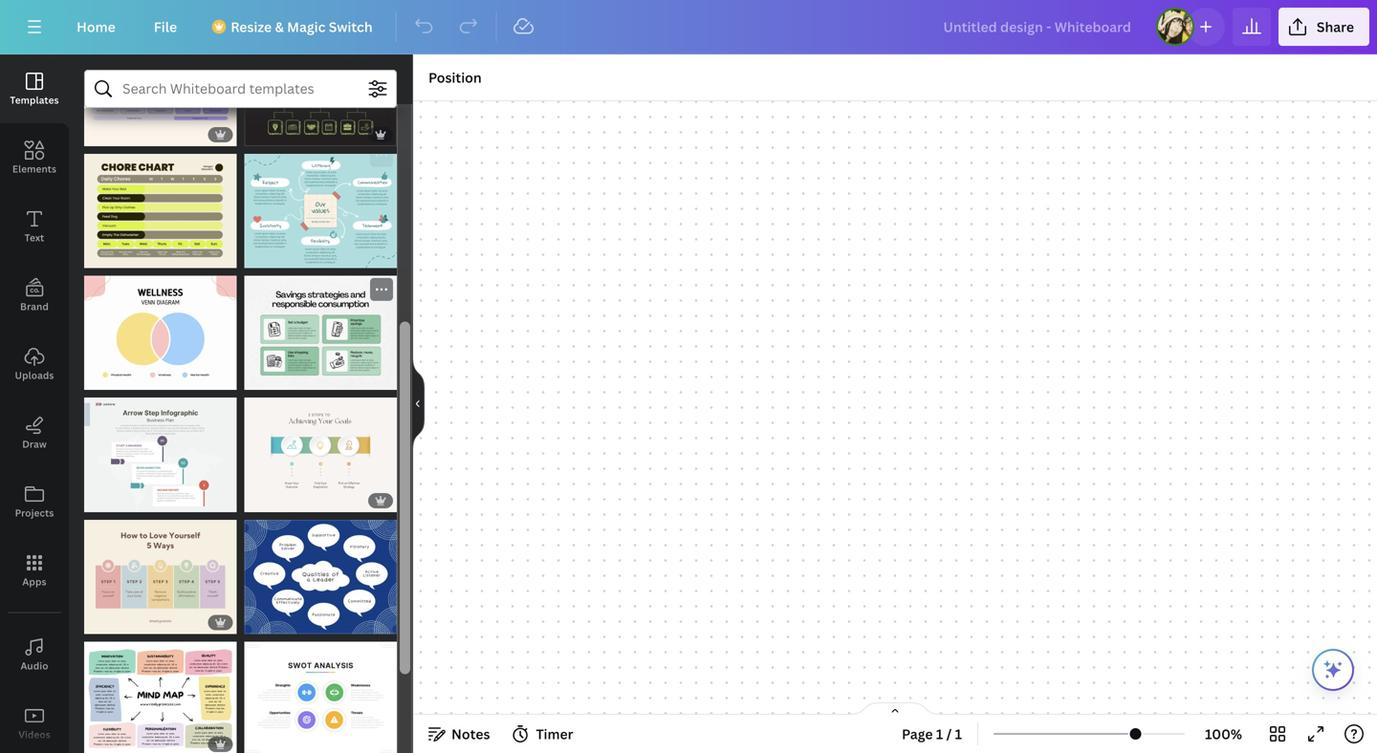 Task type: locate. For each thing, give the bounding box(es) containing it.
colorful simple organic mind map graph group
[[84, 631, 237, 754]]

file
[[154, 18, 177, 36]]

uploads button
[[0, 330, 69, 399]]

page 1 / 1
[[902, 725, 962, 744]]

100% button
[[1193, 719, 1255, 750]]

position button
[[421, 62, 489, 93]]

timer
[[536, 725, 573, 744]]

timer button
[[505, 719, 581, 750]]

main menu bar
[[0, 0, 1377, 55]]

clean simple business swot analysis graph image
[[244, 642, 397, 754]]

audio
[[21, 660, 48, 673]]

share
[[1317, 18, 1354, 36]]

elements
[[12, 163, 57, 176]]

text
[[25, 231, 44, 244]]

templates button
[[0, 55, 69, 123]]

colorful simple organic mind map graph image
[[84, 642, 237, 754]]

pink flowchart step by step graph group
[[84, 509, 237, 634]]

magic
[[287, 18, 326, 36]]

1
[[936, 725, 943, 744], [955, 725, 962, 744]]

pink yellow pastel abstract wellness chart group
[[84, 264, 237, 390]]

canva assistant image
[[1322, 659, 1345, 682]]

1 right /
[[955, 725, 962, 744]]

notes
[[451, 725, 490, 744]]

beige green modern minimalist personal organize chore graph group
[[84, 142, 237, 268]]

side panel tab list
[[0, 55, 69, 754]]

page
[[902, 725, 933, 744]]

green modern savings and money graph image
[[244, 276, 397, 390]]

projects button
[[0, 468, 69, 537]]

notes button
[[421, 719, 498, 750]]

black green modern mind map graph image
[[244, 32, 397, 146]]

0 horizontal spatial 1
[[936, 725, 943, 744]]

1 left /
[[936, 725, 943, 744]]

draw
[[22, 438, 47, 451]]

1 horizontal spatial 1
[[955, 725, 962, 744]]

apps
[[22, 576, 46, 589]]

resize & magic switch
[[231, 18, 373, 36]]

pink yellow pastel abstract wellness chart image
[[84, 276, 237, 390]]

beige green modern minimalist personal organize chore graph image
[[84, 154, 237, 268]]

/
[[946, 725, 952, 744]]



Task type: vqa. For each thing, say whether or not it's contained in the screenshot.
Text
yes



Task type: describe. For each thing, give the bounding box(es) containing it.
share button
[[1279, 8, 1370, 46]]

text button
[[0, 192, 69, 261]]

switch
[[329, 18, 373, 36]]

position
[[428, 68, 482, 87]]

brand button
[[0, 261, 69, 330]]

light blue doodle illustration company values graph group
[[244, 142, 397, 268]]

apps button
[[0, 537, 69, 605]]

videos button
[[0, 690, 69, 754]]

home
[[77, 18, 116, 36]]

projects
[[15, 507, 54, 520]]

home link
[[61, 8, 131, 46]]

clean simple business swot analysis graph group
[[244, 631, 397, 754]]

2 1 from the left
[[955, 725, 962, 744]]

light blue doodle illustration company values graph image
[[244, 154, 397, 268]]

uploads
[[15, 369, 54, 382]]

resize & magic switch button
[[200, 8, 388, 46]]

black green modern mind map graph group
[[244, 32, 397, 146]]

draw button
[[0, 399, 69, 468]]

hide image
[[412, 358, 425, 450]]

audio button
[[0, 621, 69, 690]]

templates
[[10, 94, 59, 107]]

100%
[[1205, 725, 1242, 744]]

videos
[[18, 729, 50, 742]]

pink flowchart step by step graph image
[[84, 520, 237, 634]]

brand
[[20, 300, 49, 313]]

3 steps to success timeline infographic graph group
[[244, 387, 397, 512]]

grey simple modern arrow step infographic chart graph group
[[84, 387, 237, 512]]

elements button
[[0, 123, 69, 192]]

blue speech bubble leadership qualities concept map group
[[244, 509, 397, 634]]

&
[[275, 18, 284, 36]]

1 1 from the left
[[936, 725, 943, 744]]

Design title text field
[[928, 8, 1149, 46]]

show pages image
[[849, 702, 941, 717]]

grey simple modern arrow step infographic chart graph image
[[84, 398, 237, 512]]

blue speech bubble leadership qualities concept map image
[[244, 520, 397, 634]]

resize
[[231, 18, 272, 36]]

3 steps to success timeline infographic graph image
[[244, 398, 397, 512]]

green modern savings and money graph group
[[244, 276, 397, 390]]

ivory and purple adkar change management model infographic graph image
[[84, 32, 237, 146]]

ivory and purple adkar change management model infographic graph group
[[84, 32, 237, 146]]

file button
[[138, 8, 192, 46]]

Search Whiteboard templates search field
[[122, 71, 359, 107]]



